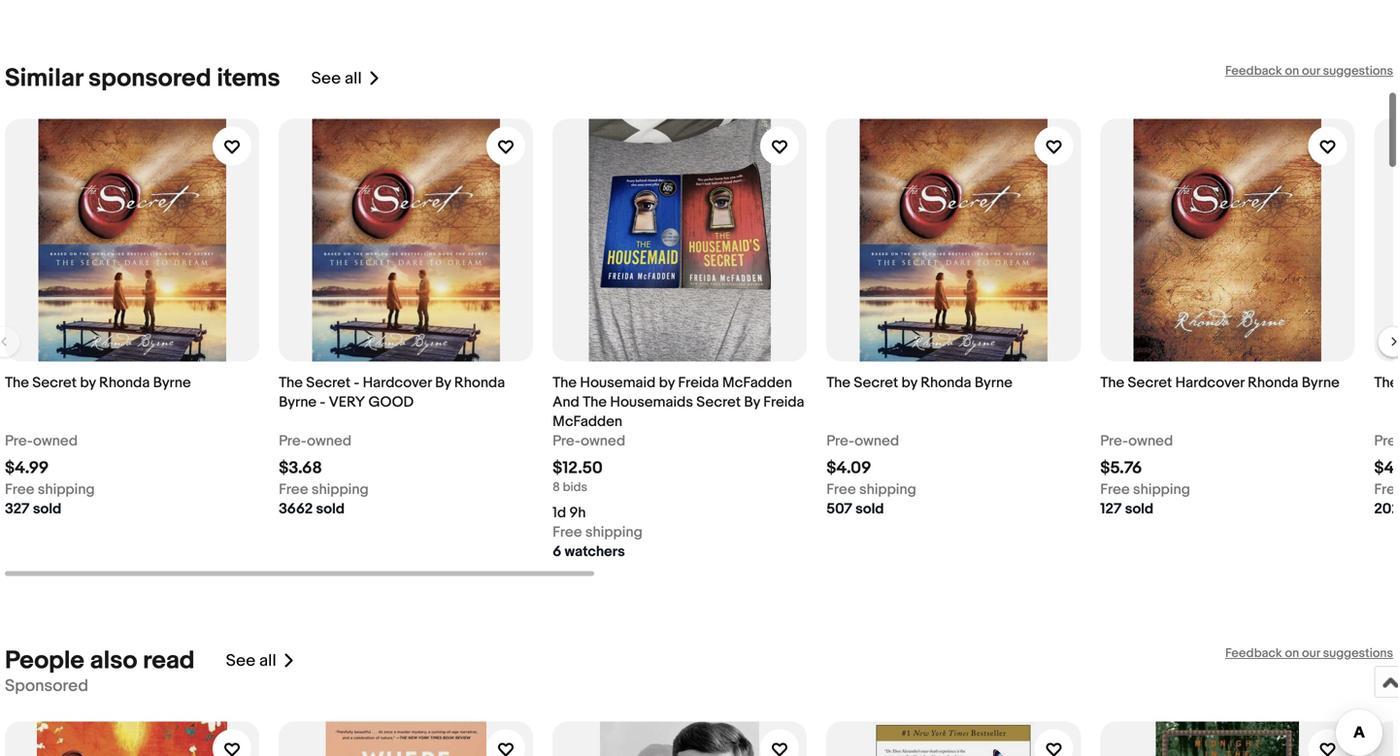 Task type: locate. For each thing, give the bounding box(es) containing it.
owned
[[33, 433, 78, 450], [307, 433, 352, 450], [581, 433, 626, 450], [855, 433, 900, 450], [1129, 433, 1174, 450]]

0 horizontal spatial -
[[320, 394, 326, 411]]

freida
[[678, 375, 719, 392], [764, 394, 805, 411]]

pre- inside the housemaid by freida mcfadden and the housemaids secret by freida mcfadden pre-owned $12.50 8 bids 1d 9h free shipping 6 watchers
[[553, 433, 581, 450]]

secret for $3.68
[[306, 375, 351, 392]]

2 our from the top
[[1303, 647, 1321, 662]]

pre-owned text field up $3.68 on the bottom of page
[[279, 432, 352, 451]]

shipping for $4.09
[[860, 481, 917, 499]]

0 horizontal spatial see all
[[226, 651, 277, 672]]

1 vertical spatial by
[[745, 394, 761, 411]]

3 by from the left
[[902, 375, 918, 392]]

0 vertical spatial feedback on our suggestions link
[[1226, 64, 1394, 79]]

shipping up watchers
[[586, 524, 643, 542]]

1d
[[553, 505, 567, 522]]

1 horizontal spatial the secret by rhonda byrne
[[827, 375, 1013, 392]]

see for people also read
[[226, 651, 256, 672]]

pre-owned $5.76 free shipping 127 sold
[[1101, 433, 1191, 518]]

1 rhonda from the left
[[99, 375, 150, 392]]

sold inside pre-owned $5.76 free shipping 127 sold
[[1126, 501, 1154, 518]]

-
[[354, 375, 360, 392], [320, 394, 326, 411]]

0 vertical spatial all
[[345, 69, 362, 89]]

people
[[5, 647, 84, 677]]

free inside pre-owned $3.68 free shipping 3662 sold
[[279, 481, 308, 499]]

all
[[345, 69, 362, 89], [259, 651, 277, 672]]

0 vertical spatial our
[[1303, 64, 1321, 79]]

$4.
[[1375, 459, 1399, 479]]

sold inside pre-owned $3.68 free shipping 3662 sold
[[316, 501, 345, 518]]

3 pre-owned text field from the left
[[827, 432, 900, 451]]

pre- up $12.50
[[553, 433, 581, 450]]

$3.68
[[279, 459, 322, 479]]

byrne for $4.99
[[153, 375, 191, 392]]

8 bids text field
[[553, 480, 588, 495]]

free for $5.76
[[1101, 481, 1130, 499]]

1 horizontal spatial see
[[311, 69, 341, 89]]

by for $4.99
[[80, 375, 96, 392]]

1 on from the top
[[1286, 64, 1300, 79]]

owned up the $4.99 text box
[[33, 433, 78, 450]]

pre-owned $4.09 free shipping 507 sold
[[827, 433, 917, 518]]

secret up $4.99
[[32, 375, 77, 392]]

1 horizontal spatial -
[[354, 375, 360, 392]]

sold down free shipping text field at the bottom left of the page
[[316, 501, 345, 518]]

suggestions for read
[[1324, 647, 1394, 662]]

feedback for people also read
[[1226, 647, 1283, 662]]

free inside 'pre-owned $4.09 free shipping 507 sold'
[[827, 481, 856, 499]]

rhonda
[[99, 375, 150, 392], [455, 375, 505, 392], [921, 375, 972, 392], [1248, 375, 1299, 392]]

0 horizontal spatial the secret by rhonda byrne
[[5, 375, 191, 392]]

sold right "507"
[[856, 501, 885, 518]]

read
[[143, 647, 195, 677]]

secret up very
[[306, 375, 351, 392]]

507
[[827, 501, 853, 518]]

0 vertical spatial suggestions
[[1324, 64, 1394, 79]]

127 sold text field
[[1101, 500, 1154, 519]]

see all right items
[[311, 69, 362, 89]]

feedback on our suggestions link
[[1226, 64, 1394, 79], [1226, 647, 1394, 662]]

the up the $3.68 text box
[[279, 375, 303, 392]]

shipping up 507 sold text box
[[860, 481, 917, 499]]

pre- for $4.
[[1375, 433, 1399, 450]]

owned up $4.09
[[855, 433, 900, 450]]

free up 3662
[[279, 481, 308, 499]]

shipping
[[38, 481, 95, 499], [312, 481, 369, 499], [860, 481, 917, 499], [1134, 481, 1191, 499], [586, 524, 643, 542]]

free shipping text field for $4.99
[[5, 480, 95, 500]]

2 pre- from the left
[[279, 433, 307, 450]]

1 sold from the left
[[33, 501, 61, 518]]

2 feedback on our suggestions from the top
[[1226, 647, 1394, 662]]

shipping up 127 sold text field at the right bottom of page
[[1134, 481, 1191, 499]]

pre- up $3.68 on the bottom of page
[[279, 433, 307, 450]]

2 feedback from the top
[[1226, 647, 1283, 662]]

see all right read
[[226, 651, 277, 672]]

1 vertical spatial suggestions
[[1324, 647, 1394, 662]]

1 pre- from the left
[[5, 433, 33, 450]]

1 feedback from the top
[[1226, 64, 1283, 79]]

127
[[1101, 501, 1122, 518]]

pre-owned text field for $5.76
[[1101, 432, 1174, 451]]

free for $4.99
[[5, 481, 34, 499]]

very
[[329, 394, 365, 411]]

1 horizontal spatial pre-owned text field
[[1101, 432, 1174, 451]]

0 horizontal spatial by
[[80, 375, 96, 392]]

shipping up the 327 sold text box
[[38, 481, 95, 499]]

Free shipping text field
[[5, 480, 95, 500], [827, 480, 917, 500], [1101, 480, 1191, 500], [553, 523, 643, 543]]

shipping inside 'pre-owned $4.09 free shipping 507 sold'
[[860, 481, 917, 499]]

secret up $4.09 text field
[[854, 375, 899, 392]]

pre-owned text field up $4.09 text field
[[827, 432, 900, 451]]

the secret - hardcover by rhonda byrne - very good
[[279, 375, 505, 411]]

2 pre-owned text field from the left
[[553, 432, 626, 451]]

2 rhonda from the left
[[455, 375, 505, 392]]

3 owned from the left
[[581, 433, 626, 450]]

$3.68 text field
[[279, 459, 322, 479]]

0 horizontal spatial all
[[259, 651, 277, 672]]

sponsored
[[5, 677, 88, 697]]

4 rhonda from the left
[[1248, 375, 1299, 392]]

9h
[[570, 505, 586, 522]]

pre- inside 'pre-owned $4.09 free shipping 507 sold'
[[827, 433, 855, 450]]

1 vertical spatial see all
[[226, 651, 277, 672]]

see all link for people also read
[[226, 647, 296, 677]]

1 vertical spatial see all link
[[226, 647, 296, 677]]

0 horizontal spatial hardcover
[[363, 375, 432, 392]]

2 sold from the left
[[316, 501, 345, 518]]

1 hardcover from the left
[[363, 375, 432, 392]]

see
[[311, 69, 341, 89], [226, 651, 256, 672]]

0 vertical spatial feedback on our suggestions
[[1226, 64, 1394, 79]]

1 vertical spatial our
[[1303, 647, 1321, 662]]

owned inside 'pre-owned $4.09 free shipping 507 sold'
[[855, 433, 900, 450]]

1 vertical spatial see
[[226, 651, 256, 672]]

$4.99 text field
[[5, 459, 49, 479]]

1 horizontal spatial all
[[345, 69, 362, 89]]

1 the secret by rhonda byrne from the left
[[5, 375, 191, 392]]

3 pre- from the left
[[553, 433, 581, 450]]

rhonda for $4.09
[[921, 375, 972, 392]]

owned for $3.68
[[307, 433, 352, 450]]

1 feedback on our suggestions link from the top
[[1226, 64, 1394, 79]]

1 feedback on our suggestions from the top
[[1226, 64, 1394, 79]]

pre- up $4.09 text field
[[827, 433, 855, 450]]

0 horizontal spatial see
[[226, 651, 256, 672]]

owned for $4.09
[[855, 433, 900, 450]]

secret
[[32, 375, 77, 392], [306, 375, 351, 392], [854, 375, 899, 392], [1128, 375, 1173, 392], [697, 394, 741, 411]]

sold inside pre-owned $4.99 free shipping 327 sold
[[33, 501, 61, 518]]

owned inside pre-owned $5.76 free shipping 127 sold
[[1129, 433, 1174, 450]]

4 pre- from the left
[[827, 433, 855, 450]]

1 our from the top
[[1303, 64, 1321, 79]]

free up 127
[[1101, 481, 1130, 499]]

- up very
[[354, 375, 360, 392]]

free up "327"
[[5, 481, 34, 499]]

pre- $4. free 202
[[1375, 433, 1399, 518]]

- left very
[[320, 394, 326, 411]]

owned up the $3.68 text box
[[307, 433, 352, 450]]

by for $4.09
[[902, 375, 918, 392]]

see for similar sponsored items
[[311, 69, 341, 89]]

1 vertical spatial feedback on our suggestions link
[[1226, 647, 1394, 662]]

0 vertical spatial on
[[1286, 64, 1300, 79]]

pre-owned text field up $4.99
[[5, 432, 78, 451]]

shipping up 3662 sold text box
[[312, 481, 369, 499]]

the secret hardcover rhonda byrne
[[1101, 375, 1340, 392]]

Free shipping text field
[[279, 480, 369, 500]]

secret up $5.76 text box
[[1128, 375, 1173, 392]]

on
[[1286, 64, 1300, 79], [1286, 647, 1300, 662]]

feedback
[[1226, 64, 1283, 79], [1226, 647, 1283, 662]]

shipping inside pre-owned $3.68 free shipping 3662 sold
[[312, 481, 369, 499]]

secret right housemaids
[[697, 394, 741, 411]]

owned inside pre-owned $3.68 free shipping 3662 sold
[[307, 433, 352, 450]]

pre- inside pre-owned $3.68 free shipping 3662 sold
[[279, 433, 307, 450]]

all for items
[[345, 69, 362, 89]]

2 horizontal spatial by
[[902, 375, 918, 392]]

secret inside the secret - hardcover by rhonda byrne - very good
[[306, 375, 351, 392]]

similar
[[5, 64, 83, 94]]

free
[[5, 481, 34, 499], [279, 481, 308, 499], [827, 481, 856, 499], [1101, 481, 1130, 499], [1375, 481, 1399, 499], [553, 524, 582, 542]]

by inside the secret - hardcover by rhonda byrne - very good
[[435, 375, 451, 392]]

our
[[1303, 64, 1321, 79], [1303, 647, 1321, 662]]

0 horizontal spatial pre-owned text field
[[5, 432, 78, 451]]

5 pre- from the left
[[1101, 433, 1129, 450]]

free shipping text field for $5.76
[[1101, 480, 1191, 500]]

1 suggestions from the top
[[1324, 64, 1394, 79]]

4 owned from the left
[[855, 433, 900, 450]]

327
[[5, 501, 30, 518]]

1 horizontal spatial by
[[745, 394, 761, 411]]

1 horizontal spatial pre-owned text field
[[553, 432, 626, 451]]

rhonda for $4.99
[[99, 375, 150, 392]]

our for people also read
[[1303, 647, 1321, 662]]

mcfadden
[[723, 375, 793, 392], [553, 413, 623, 431]]

0 vertical spatial feedback
[[1226, 64, 1283, 79]]

Pre-owned text field
[[5, 432, 78, 451], [553, 432, 626, 451], [827, 432, 900, 451]]

feedback on our suggestions for read
[[1226, 647, 1394, 662]]

suggestions
[[1324, 64, 1394, 79], [1324, 647, 1394, 662]]

5 owned from the left
[[1129, 433, 1174, 450]]

2 by from the left
[[659, 375, 675, 392]]

hardcover
[[363, 375, 432, 392], [1176, 375, 1245, 392]]

free shipping text field down $4.09 text field
[[827, 480, 917, 500]]

sold
[[33, 501, 61, 518], [316, 501, 345, 518], [856, 501, 885, 518], [1126, 501, 1154, 518]]

the secret by rhonda byrne
[[5, 375, 191, 392], [827, 375, 1013, 392]]

327 sold text field
[[5, 500, 61, 519]]

0 vertical spatial see
[[311, 69, 341, 89]]

see right items
[[311, 69, 341, 89]]

free inside pre-owned $5.76 free shipping 127 sold
[[1101, 481, 1130, 499]]

1 vertical spatial freida
[[764, 394, 805, 411]]

secret inside the housemaid by freida mcfadden and the housemaids secret by freida mcfadden pre-owned $12.50 8 bids 1d 9h free shipping 6 watchers
[[697, 394, 741, 411]]

pre-owned text field up $5.76
[[1101, 432, 1174, 451]]

free for $4.09
[[827, 481, 856, 499]]

sponsored
[[88, 64, 211, 94]]

2 suggestions from the top
[[1324, 647, 1394, 662]]

pre- up $4.99
[[5, 433, 33, 450]]

byrne
[[153, 375, 191, 392], [975, 375, 1013, 392], [1302, 375, 1340, 392], [279, 394, 317, 411]]

0 vertical spatial by
[[435, 375, 451, 392]]

bids
[[563, 480, 588, 495]]

1 horizontal spatial see all link
[[311, 64, 381, 94]]

1 vertical spatial feedback on our suggestions
[[1226, 647, 1394, 662]]

by
[[80, 375, 96, 392], [659, 375, 675, 392], [902, 375, 918, 392]]

owned up $12.50
[[581, 433, 626, 450]]

4 sold from the left
[[1126, 501, 1154, 518]]

sold right "327"
[[33, 501, 61, 518]]

1 horizontal spatial by
[[659, 375, 675, 392]]

1 vertical spatial all
[[259, 651, 277, 672]]

pre- for $3.68
[[279, 433, 307, 450]]

0 vertical spatial see all
[[311, 69, 362, 89]]

$12.50 text field
[[553, 459, 603, 479]]

pre- inside pre-owned $4.99 free shipping 327 sold
[[5, 433, 33, 450]]

good
[[369, 394, 414, 411]]

free shipping text field down $4.99
[[5, 480, 95, 500]]

sold right 127
[[1126, 501, 1154, 518]]

feedback on our suggestions
[[1226, 64, 1394, 79], [1226, 647, 1394, 662]]

see all link
[[311, 64, 381, 94], [226, 647, 296, 677]]

6 watchers text field
[[553, 543, 625, 562]]

pre-owned $3.68 free shipping 3662 sold
[[279, 433, 369, 518]]

by
[[435, 375, 451, 392], [745, 394, 761, 411]]

3 rhonda from the left
[[921, 375, 972, 392]]

the secret by rhonda byrne for $4.09
[[827, 375, 1013, 392]]

2 pre-owned text field from the left
[[1101, 432, 1174, 451]]

pre-owned text field for $4.09
[[827, 432, 900, 451]]

owned up $5.76
[[1129, 433, 1174, 450]]

owned inside pre-owned $4.99 free shipping 327 sold
[[33, 433, 78, 450]]

the
[[5, 375, 29, 392], [279, 375, 303, 392], [553, 375, 577, 392], [827, 375, 851, 392], [1101, 375, 1125, 392], [1375, 375, 1399, 392], [583, 394, 607, 411]]

on for people also read
[[1286, 647, 1300, 662]]

1 pre-owned text field from the left
[[5, 432, 78, 451]]

sold inside 'pre-owned $4.09 free shipping 507 sold'
[[856, 501, 885, 518]]

on for similar sponsored items
[[1286, 64, 1300, 79]]

$4.99
[[5, 459, 49, 479]]

0 horizontal spatial see all link
[[226, 647, 296, 677]]

8
[[553, 480, 560, 495]]

free for $3.68
[[279, 481, 308, 499]]

pre- inside pre-owned $5.76 free shipping 127 sold
[[1101, 433, 1129, 450]]

pre- up $4. text box
[[1375, 433, 1399, 450]]

byrne inside the secret - hardcover by rhonda byrne - very good
[[279, 394, 317, 411]]

by inside the housemaid by freida mcfadden and the housemaids secret by freida mcfadden pre-owned $12.50 8 bids 1d 9h free shipping 6 watchers
[[745, 394, 761, 411]]

shipping inside pre-owned $5.76 free shipping 127 sold
[[1134, 481, 1191, 499]]

1 by from the left
[[80, 375, 96, 392]]

free up "507"
[[827, 481, 856, 499]]

0 horizontal spatial pre-owned text field
[[279, 432, 352, 451]]

pre-
[[5, 433, 33, 450], [279, 433, 307, 450], [553, 433, 581, 450], [827, 433, 855, 450], [1101, 433, 1129, 450], [1375, 433, 1399, 450]]

0 horizontal spatial by
[[435, 375, 451, 392]]

2 owned from the left
[[307, 433, 352, 450]]

housemaids
[[610, 394, 694, 411]]

pre-owned text field up $12.50
[[553, 432, 626, 451]]

2 feedback on our suggestions link from the top
[[1226, 647, 1394, 662]]

see all
[[311, 69, 362, 89], [226, 651, 277, 672]]

1 vertical spatial feedback
[[1226, 647, 1283, 662]]

1 vertical spatial -
[[320, 394, 326, 411]]

shipping for $3.68
[[312, 481, 369, 499]]

by inside the housemaid by freida mcfadden and the housemaids secret by freida mcfadden pre-owned $12.50 8 bids 1d 9h free shipping 6 watchers
[[659, 375, 675, 392]]

2 the secret by rhonda byrne from the left
[[827, 375, 1013, 392]]

6 pre- from the left
[[1375, 433, 1399, 450]]

2 horizontal spatial pre-owned text field
[[827, 432, 900, 451]]

rhonda inside the secret - hardcover by rhonda byrne - very good
[[455, 375, 505, 392]]

pre- up $5.76
[[1101, 433, 1129, 450]]

1 horizontal spatial hardcover
[[1176, 375, 1245, 392]]

the up and
[[553, 375, 577, 392]]

our for similar sponsored items
[[1303, 64, 1321, 79]]

1 owned from the left
[[33, 433, 78, 450]]

1 vertical spatial mcfadden
[[553, 413, 623, 431]]

0 vertical spatial mcfadden
[[723, 375, 793, 392]]

shipping inside pre-owned $4.99 free shipping 327 sold
[[38, 481, 95, 499]]

1 horizontal spatial see all
[[311, 69, 362, 89]]

free shipping text field down $5.76 text box
[[1101, 480, 1191, 500]]

free inside pre-owned $4.99 free shipping 327 sold
[[5, 481, 34, 499]]

See all text field
[[226, 651, 277, 672]]

free down 1d 9h text field
[[553, 524, 582, 542]]

3 sold from the left
[[856, 501, 885, 518]]

0 vertical spatial freida
[[678, 375, 719, 392]]

2 on from the top
[[1286, 647, 1300, 662]]

Pre-owned text field
[[279, 432, 352, 451], [1101, 432, 1174, 451]]

see right read
[[226, 651, 256, 672]]

1 vertical spatial on
[[1286, 647, 1300, 662]]

507 sold text field
[[827, 500, 885, 519]]

pre-owned $4.99 free shipping 327 sold
[[5, 433, 95, 518]]

feedback on our suggestions link for items
[[1226, 64, 1394, 79]]

0 vertical spatial see all link
[[311, 64, 381, 94]]

1 pre-owned text field from the left
[[279, 432, 352, 451]]



Task type: describe. For each thing, give the bounding box(es) containing it.
sold for $3.68
[[316, 501, 345, 518]]

shipping for $4.99
[[38, 481, 95, 499]]

0 vertical spatial -
[[354, 375, 360, 392]]

3662
[[279, 501, 313, 518]]

feedback on our suggestions for items
[[1226, 64, 1394, 79]]

shipping inside the housemaid by freida mcfadden and the housemaids secret by freida mcfadden pre-owned $12.50 8 bids 1d 9h free shipping 6 watchers
[[586, 524, 643, 542]]

feedback for similar sponsored items
[[1226, 64, 1283, 79]]

$12.50
[[553, 459, 603, 479]]

202 text field
[[1375, 500, 1399, 519]]

suggestions for items
[[1324, 64, 1394, 79]]

$4.09 text field
[[827, 459, 872, 479]]

see all for people also read
[[226, 651, 277, 672]]

free shipping text field up watchers
[[553, 523, 643, 543]]

owned for $5.76
[[1129, 433, 1174, 450]]

1 horizontal spatial mcfadden
[[723, 375, 793, 392]]

byrne for $5.76
[[1302, 375, 1340, 392]]

pre- for $4.09
[[827, 433, 855, 450]]

$5.76
[[1101, 459, 1143, 479]]

the housemaid by freida mcfadden and the housemaids secret by freida mcfadden pre-owned $12.50 8 bids 1d 9h free shipping 6 watchers
[[553, 375, 805, 561]]

owned inside the housemaid by freida mcfadden and the housemaids secret by freida mcfadden pre-owned $12.50 8 bids 1d 9h free shipping 6 watchers
[[581, 433, 626, 450]]

$4. text field
[[1375, 459, 1399, 479]]

shipping for $5.76
[[1134, 481, 1191, 499]]

Sponsored text field
[[5, 677, 88, 697]]

See all text field
[[311, 69, 362, 89]]

items
[[217, 64, 280, 94]]

1d 9h text field
[[553, 504, 586, 523]]

pre-owned text field for $3.68
[[279, 432, 352, 451]]

0 horizontal spatial freida
[[678, 375, 719, 392]]

0 horizontal spatial mcfadden
[[553, 413, 623, 431]]

pre-owned text field for $4.99
[[5, 432, 78, 451]]

byrne for $4.09
[[975, 375, 1013, 392]]

hardcover inside the secret - hardcover by rhonda byrne - very good
[[363, 375, 432, 392]]

the right and
[[583, 394, 607, 411]]

sold for $4.09
[[856, 501, 885, 518]]

secret for $4.99
[[32, 375, 77, 392]]

see all for similar sponsored items
[[311, 69, 362, 89]]

1 horizontal spatial freida
[[764, 394, 805, 411]]

free shipping text field for $4.09
[[827, 480, 917, 500]]

Pre- text field
[[1375, 432, 1399, 451]]

pre-owned text field for $12.50
[[553, 432, 626, 451]]

$4.09
[[827, 459, 872, 479]]

$5.76 text field
[[1101, 459, 1143, 479]]

secret for $5.76
[[1128, 375, 1173, 392]]

free up 202 text field
[[1375, 481, 1399, 499]]

the up pre- text field
[[1375, 375, 1399, 392]]

3662 sold text field
[[279, 500, 345, 519]]

pre- for $5.76
[[1101, 433, 1129, 450]]

people also read
[[5, 647, 195, 677]]

secret for $4.09
[[854, 375, 899, 392]]

the up $4.99
[[5, 375, 29, 392]]

owned for $4.99
[[33, 433, 78, 450]]

also
[[90, 647, 137, 677]]

sold for $4.99
[[33, 501, 61, 518]]

the up $4.09 text field
[[827, 375, 851, 392]]

free inside the housemaid by freida mcfadden and the housemaids secret by freida mcfadden pre-owned $12.50 8 bids 1d 9h free shipping 6 watchers
[[553, 524, 582, 542]]

the inside the secret - hardcover by rhonda byrne - very good
[[279, 375, 303, 392]]

all for read
[[259, 651, 277, 672]]

6
[[553, 544, 562, 561]]

see all link for similar sponsored items
[[311, 64, 381, 94]]

the secret by rhonda byrne for $4.99
[[5, 375, 191, 392]]

and
[[553, 394, 580, 411]]

pre- for $4.99
[[5, 433, 33, 450]]

the up $5.76
[[1101, 375, 1125, 392]]

housemaid
[[580, 375, 656, 392]]

202
[[1375, 501, 1399, 518]]

sold for $5.76
[[1126, 501, 1154, 518]]

rhonda for $5.76
[[1248, 375, 1299, 392]]

watchers
[[565, 544, 625, 561]]

similar sponsored items
[[5, 64, 280, 94]]

2 hardcover from the left
[[1176, 375, 1245, 392]]

Free text field
[[1375, 480, 1399, 500]]

feedback on our suggestions link for read
[[1226, 647, 1394, 662]]



Task type: vqa. For each thing, say whether or not it's contained in the screenshot.
today's deals – all with free shipping link
no



